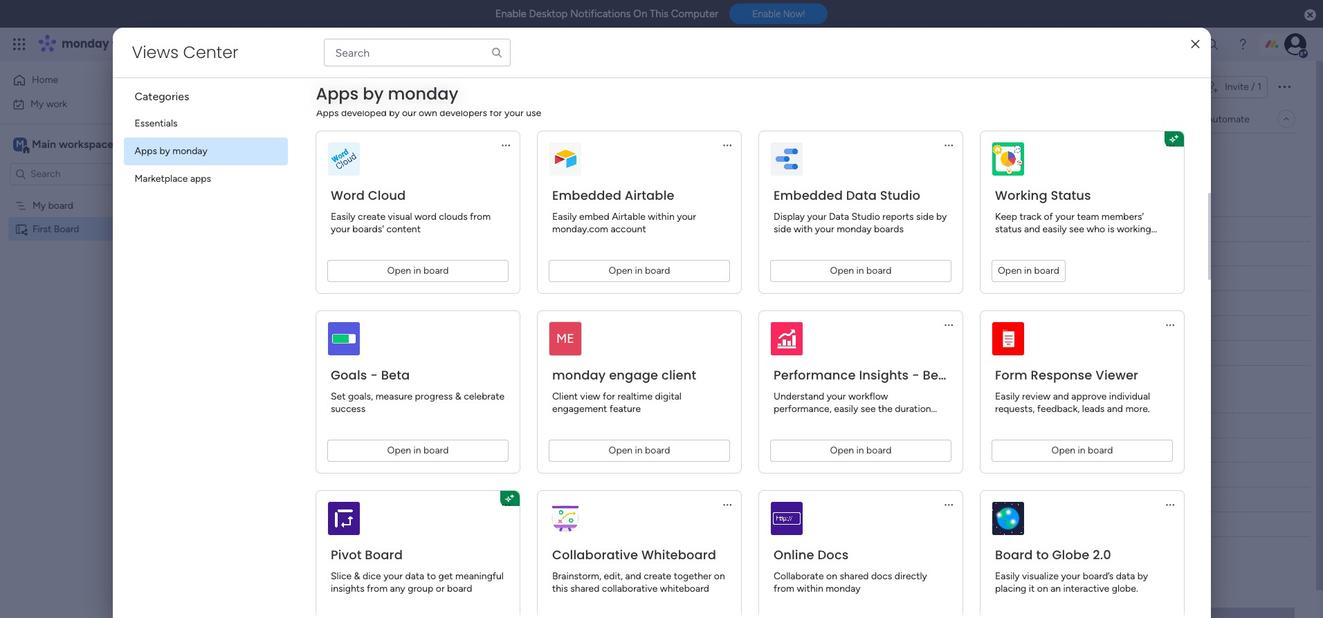 Task type: vqa. For each thing, say whether or not it's contained in the screenshot.
the Filters / 5 on the top right of the page
no



Task type: locate. For each thing, give the bounding box(es) containing it.
embedded inside embedded airtable easily embed airtable within your monday.com account
[[552, 187, 621, 204]]

open in board down where
[[998, 265, 1059, 277]]

0 vertical spatial &
[[455, 391, 461, 403]]

easily inside board to globe 2.0 easily visualize your board's data by placing it on an interactive globe.
[[995, 571, 1019, 583]]

open for set
[[387, 445, 411, 457]]

easily down word
[[330, 211, 355, 223]]

1 horizontal spatial work
[[112, 36, 137, 52]]

1 vertical spatial &
[[354, 571, 360, 583]]

easily up the placing
[[995, 571, 1019, 583]]

to up visualize on the bottom of the page
[[1036, 547, 1049, 564]]

0 vertical spatial shared
[[839, 571, 869, 583]]

2 vertical spatial nov
[[700, 470, 717, 481]]

embedded up 'embed'
[[552, 187, 621, 204]]

create up whiteboard
[[643, 571, 671, 583]]

open in board down progress
[[387, 445, 448, 457]]

apps by monday up marketplace apps
[[135, 145, 207, 157]]

board for word cloud
[[423, 265, 448, 277]]

1 horizontal spatial for
[[602, 391, 615, 403]]

open in board down content
[[387, 265, 448, 277]]

0 vertical spatial task
[[238, 149, 257, 161]]

1 vertical spatial easily
[[834, 403, 858, 415]]

in down leads at the bottom right of page
[[1078, 445, 1085, 457]]

1 vertical spatial task
[[353, 223, 372, 235]]

board for embedded airtable
[[645, 265, 670, 277]]

open down the "stuck"
[[830, 445, 854, 457]]

visual
[[388, 211, 412, 223]]

in down content
[[413, 265, 421, 277]]

digital
[[655, 391, 681, 403]]

- right insights
[[912, 367, 919, 384]]

easily inside embedded airtable easily embed airtable within your monday.com account
[[552, 211, 577, 223]]

see down "workflow"
[[860, 403, 876, 415]]

were
[[798, 416, 819, 428]]

1 horizontal spatial shareable board image
[[206, 79, 223, 96]]

members'
[[1101, 211, 1144, 223]]

in
[[413, 265, 421, 277], [635, 265, 642, 277], [856, 265, 864, 277], [1024, 265, 1032, 277], [413, 445, 421, 457], [635, 445, 642, 457], [856, 445, 864, 457], [1078, 445, 1085, 457]]

get
[[438, 571, 453, 583]]

0 horizontal spatial easily
[[834, 403, 858, 415]]

open in board button for airtable
[[548, 260, 730, 282]]

my for my board
[[33, 200, 46, 211]]

working for status
[[995, 187, 1047, 204]]

performance
[[773, 367, 856, 384]]

individual
[[1109, 391, 1150, 403]]

1 horizontal spatial it
[[1029, 583, 1035, 595]]

by
[[363, 82, 384, 105], [363, 83, 384, 106], [389, 107, 399, 119], [160, 145, 170, 157], [936, 211, 947, 223], [1137, 571, 1148, 583]]

0 horizontal spatial status
[[590, 223, 618, 235]]

board down leads at the bottom right of page
[[1088, 445, 1113, 457]]

my inside button
[[30, 98, 44, 110]]

open down where
[[998, 265, 1022, 277]]

1 horizontal spatial within
[[796, 583, 823, 595]]

first board
[[230, 71, 344, 102], [33, 223, 79, 235]]

invite / 1 button
[[1199, 76, 1268, 98]]

beta up measure
[[381, 367, 410, 384]]

my down search in workspace field
[[33, 200, 46, 211]]

working inside working status keep track of your team members' status and easily see who is working from where
[[995, 187, 1047, 204]]

monday inside the monday engage client client view for realtime digital engagement feature
[[552, 367, 605, 384]]

enable left desktop
[[495, 8, 527, 20]]

0 vertical spatial person
[[507, 223, 536, 235]]

2 18 from the top
[[689, 470, 698, 481]]

person field down celebrate
[[503, 418, 540, 434]]

in right done
[[635, 265, 642, 277]]

open for display
[[830, 265, 854, 277]]

me
[[556, 331, 574, 347]]

see down team
[[1069, 224, 1084, 235]]

online docs collaborate on shared docs directly from within monday
[[773, 547, 927, 595]]

easily
[[1042, 224, 1067, 235], [834, 403, 858, 415]]

work inside button
[[46, 98, 67, 110]]

easily up the "stuck"
[[834, 403, 858, 415]]

board inside pivot board slice & dice your data to get meaningful insights from any group or board
[[365, 547, 402, 564]]

for right the developers
[[489, 107, 502, 119]]

1 vertical spatial status
[[590, 223, 618, 235]]

data up boards
[[846, 187, 877, 204]]

1 vertical spatial side
[[773, 224, 791, 235]]

menu image for embedded data studio
[[943, 140, 954, 151]]

in for cloud
[[413, 265, 421, 277]]

dapulse x slim image
[[1191, 39, 1200, 49]]

in for data
[[856, 265, 864, 277]]

1 horizontal spatial &
[[455, 391, 461, 403]]

board left show board description icon
[[279, 71, 344, 102]]

board down get
[[447, 583, 472, 595]]

working up the track
[[995, 187, 1047, 204]]

1 beta from the left
[[381, 367, 410, 384]]

1 vertical spatial apps by monday
[[135, 145, 207, 157]]

1 horizontal spatial shared
[[839, 571, 869, 583]]

in down where
[[1024, 265, 1032, 277]]

within inside online docs collaborate on shared docs directly from within monday
[[796, 583, 823, 595]]

open down embedded data studio display your data studio reports side by side with your monday boards
[[830, 265, 854, 277]]

0 vertical spatial it
[[627, 248, 633, 260]]

first board down my board
[[33, 223, 79, 235]]

and inside performance insights - beta understand your workflow performance, easily see the duration tasks were "stuck" and how to improve
[[856, 416, 872, 428]]

shared left docs
[[839, 571, 869, 583]]

interactive
[[1063, 583, 1109, 595]]

1 horizontal spatial embedded
[[773, 187, 843, 204]]

on inside board to globe 2.0 easily visualize your board's data by placing it on an interactive globe.
[[1037, 583, 1048, 595]]

enable for enable desktop notifications on this computer
[[495, 8, 527, 20]]

workspace selection element
[[13, 136, 116, 154]]

from inside online docs collaborate on shared docs directly from within monday
[[773, 583, 794, 595]]

& left dice
[[354, 571, 360, 583]]

within right status field
[[648, 211, 674, 223]]

embedded inside embedded data studio display your data studio reports side by side with your monday boards
[[773, 187, 843, 204]]

1 vertical spatial shareable board image
[[15, 222, 28, 236]]

0 horizontal spatial &
[[354, 571, 360, 583]]

0 vertical spatial apps by monday
[[316, 82, 458, 105]]

apps by monday option
[[124, 138, 288, 165]]

0 horizontal spatial work
[[46, 98, 67, 110]]

0 horizontal spatial side
[[773, 224, 791, 235]]

1 vertical spatial see
[[860, 403, 876, 415]]

open down measure
[[387, 445, 411, 457]]

task right the new on the left of the page
[[238, 149, 257, 161]]

studio up reports
[[880, 187, 920, 204]]

0 vertical spatial my
[[30, 98, 44, 110]]

with
[[793, 224, 812, 235]]

- inside performance insights - beta understand your workflow performance, easily see the duration tasks were "stuck" and how to improve
[[912, 367, 919, 384]]

1 vertical spatial data
[[829, 211, 849, 223]]

of
[[1044, 211, 1053, 223]]

status inside working status keep track of your team members' status and easily see who is working from where
[[1051, 187, 1091, 204]]

1 horizontal spatial data
[[1116, 571, 1135, 583]]

easily down the of
[[1042, 224, 1067, 235]]

data up group
[[405, 571, 424, 583]]

open down content
[[387, 265, 411, 277]]

essentials option
[[124, 110, 288, 138]]

monday inside apps by monday apps developed by our own developers for your use
[[388, 83, 458, 106]]

0 vertical spatial 18 nov
[[689, 274, 717, 284]]

1 horizontal spatial see
[[1069, 224, 1084, 235]]

menu image
[[500, 140, 511, 151], [721, 140, 733, 151], [1164, 140, 1175, 151], [943, 320, 954, 331], [721, 500, 733, 511]]

embedded for embedded airtable
[[552, 187, 621, 204]]

from down collaborate
[[773, 583, 794, 595]]

open in board button down where
[[991, 260, 1065, 282]]

0 horizontal spatial shared
[[570, 583, 599, 595]]

categories list box
[[124, 78, 299, 193]]

board up dice
[[365, 547, 402, 564]]

1 vertical spatial 18
[[689, 470, 698, 481]]

Search for a column type search field
[[324, 39, 510, 66]]

work left management
[[112, 36, 137, 52]]

working
[[995, 187, 1047, 204], [575, 248, 611, 260]]

feedback,
[[1037, 403, 1080, 415]]

it
[[627, 248, 633, 260], [1029, 583, 1035, 595]]

- right goals
[[370, 367, 377, 384]]

1 vertical spatial 18 nov
[[689, 470, 717, 481]]

side right reports
[[916, 211, 934, 223]]

open in board down leads at the bottom right of page
[[1051, 445, 1113, 457]]

within down collaborate
[[796, 583, 823, 595]]

more.
[[1125, 403, 1150, 415]]

0 vertical spatial working
[[995, 187, 1047, 204]]

your inside performance insights - beta understand your workflow performance, easily see the duration tasks were "stuck" and how to improve
[[826, 391, 846, 403]]

1 vertical spatial first board
[[33, 223, 79, 235]]

0 vertical spatial create
[[358, 211, 385, 223]]

and
[[1024, 224, 1040, 235], [1053, 391, 1069, 403], [1107, 403, 1123, 415], [856, 416, 872, 428], [625, 571, 641, 583]]

board down the word
[[423, 265, 448, 277]]

1 vertical spatial working
[[575, 248, 611, 260]]

in down performance insights - beta understand your workflow performance, easily see the duration tasks were "stuck" and how to improve
[[856, 445, 864, 457]]

in for engage
[[635, 445, 642, 457]]

on inside collaborative whiteboard brainstorm, edit, and create together on this shared collaborative whiteboard
[[714, 571, 725, 583]]

1 horizontal spatial beta
[[922, 367, 951, 384]]

& inside pivot board slice & dice your data to get meaningful insights from any group or board
[[354, 571, 360, 583]]

1 vertical spatial person
[[507, 420, 536, 431]]

0 vertical spatial within
[[648, 211, 674, 223]]

2 person field from the top
[[503, 418, 540, 434]]

open in board button down 'feature'
[[548, 440, 730, 462]]

see inside performance insights - beta understand your workflow performance, easily see the duration tasks were "stuck" and how to improve
[[860, 403, 876, 415]]

1 vertical spatial shared
[[570, 583, 599, 595]]

menu image for board to globe 2.0
[[1164, 500, 1175, 511]]

board up visualize on the bottom of the page
[[995, 547, 1033, 564]]

create up "boards'" at the top of the page
[[358, 211, 385, 223]]

2.0
[[1093, 547, 1111, 564]]

board for form response viewer
[[1088, 445, 1113, 457]]

on down docs
[[826, 571, 837, 583]]

2 vertical spatial to
[[426, 571, 436, 583]]

docs
[[871, 571, 892, 583]]

open in board down 'feature'
[[608, 445, 670, 457]]

18
[[689, 274, 698, 284], [689, 470, 698, 481]]

1 vertical spatial person field
[[503, 418, 540, 434]]

where
[[1018, 236, 1045, 248]]

1 person from the top
[[507, 223, 536, 235]]

board for monday engage client
[[645, 445, 670, 457]]

marketplace apps
[[135, 173, 211, 185]]

0 horizontal spatial task
[[238, 149, 257, 161]]

on down visualize on the bottom of the page
[[1037, 583, 1048, 595]]

in for response
[[1078, 445, 1085, 457]]

open down working on it
[[608, 265, 632, 277]]

open in board
[[387, 265, 448, 277], [608, 265, 670, 277], [830, 265, 891, 277], [998, 265, 1059, 277], [387, 445, 448, 457], [608, 445, 670, 457], [830, 445, 891, 457], [1051, 445, 1113, 457]]

from right clouds
[[470, 211, 490, 223]]

create inside word cloud easily create visual word clouds from your boards' content
[[358, 211, 385, 223]]

Person field
[[503, 222, 540, 237], [503, 418, 540, 434]]

embedded for embedded data studio
[[773, 187, 843, 204]]

first board down plans
[[230, 71, 344, 102]]

easily inside working status keep track of your team members' status and easily see who is working from where
[[1042, 224, 1067, 235]]

1 horizontal spatial easily
[[1042, 224, 1067, 235]]

insights
[[330, 583, 364, 595]]

1 embedded from the left
[[552, 187, 621, 204]]

0 vertical spatial see
[[1069, 224, 1084, 235]]

0 horizontal spatial apps by monday
[[135, 145, 207, 157]]

menu image
[[943, 140, 954, 151], [1164, 320, 1175, 331], [500, 500, 511, 511], [943, 500, 954, 511], [1164, 500, 1175, 511]]

& right progress
[[455, 391, 461, 403]]

easily up monday.com
[[552, 211, 577, 223]]

0 horizontal spatial within
[[648, 211, 674, 223]]

to right how
[[895, 416, 904, 428]]

airtable
[[624, 187, 674, 204], [612, 211, 645, 223]]

open in board for status
[[998, 265, 1059, 277]]

shareable board image
[[206, 79, 223, 96], [15, 222, 28, 236]]

computer
[[671, 8, 718, 20]]

your inside working status keep track of your team members' status and easily see who is working from where
[[1055, 211, 1074, 223]]

see inside working status keep track of your team members' status and easily see who is working from where
[[1069, 224, 1084, 235]]

0 horizontal spatial data
[[405, 571, 424, 583]]

open for embed
[[608, 265, 632, 277]]

it down visualize on the bottom of the page
[[1029, 583, 1035, 595]]

easily inside word cloud easily create visual word clouds from your boards' content
[[330, 211, 355, 223]]

it down account
[[627, 248, 633, 260]]

apps inside 'option'
[[135, 145, 157, 157]]

1 horizontal spatial task
[[353, 223, 372, 235]]

board down search in workspace field
[[48, 200, 73, 211]]

open for beta
[[830, 445, 854, 457]]

open for easily
[[1051, 445, 1075, 457]]

enable
[[495, 8, 527, 20], [752, 8, 781, 20]]

enable for enable now!
[[752, 8, 781, 20]]

monday inside online docs collaborate on shared docs directly from within monday
[[825, 583, 860, 595]]

board down my board
[[54, 223, 79, 235]]

0 vertical spatial first board
[[230, 71, 344, 102]]

in for airtable
[[635, 265, 642, 277]]

0 horizontal spatial create
[[358, 211, 385, 223]]

set
[[330, 391, 345, 403]]

1 data from the left
[[405, 571, 424, 583]]

sort button
[[492, 145, 541, 167]]

collapse board header image
[[1281, 113, 1292, 125]]

task
[[238, 149, 257, 161], [353, 223, 372, 235]]

1 18 nov from the top
[[689, 274, 717, 284]]

shareable board image inside list box
[[15, 222, 28, 236]]

open in board button down progress
[[327, 440, 508, 462]]

"stuck"
[[822, 416, 853, 428]]

0 horizontal spatial shareable board image
[[15, 222, 28, 236]]

board for working status
[[1034, 265, 1059, 277]]

0 vertical spatial person field
[[503, 222, 540, 237]]

open in board button for response
[[991, 440, 1173, 462]]

2 person from the top
[[507, 420, 536, 431]]

shared
[[839, 571, 869, 583], [570, 583, 599, 595]]

view
[[580, 391, 600, 403]]

in for -
[[413, 445, 421, 457]]

data right display
[[829, 211, 849, 223]]

data up globe.
[[1116, 571, 1135, 583]]

monday inside embedded data studio display your data studio reports side by side with your monday boards
[[836, 224, 871, 235]]

First Board field
[[226, 71, 348, 102]]

0 horizontal spatial -
[[370, 367, 377, 384]]

it inside board to globe 2.0 easily visualize your board's data by placing it on an interactive globe.
[[1029, 583, 1035, 595]]

on
[[633, 8, 647, 20]]

board down boards
[[866, 265, 891, 277]]

status
[[1051, 187, 1091, 204], [590, 223, 618, 235]]

board for performance insights - beta
[[866, 445, 891, 457]]

0 horizontal spatial for
[[489, 107, 502, 119]]

person field left monday.com
[[503, 222, 540, 237]]

done
[[592, 273, 615, 284]]

review
[[1022, 391, 1050, 403]]

1 horizontal spatial working
[[995, 187, 1047, 204]]

1 - from the left
[[370, 367, 377, 384]]

open in board button down account
[[548, 260, 730, 282]]

marketplace apps option
[[124, 165, 288, 193]]

1 vertical spatial within
[[796, 583, 823, 595]]

0 vertical spatial shareable board image
[[206, 79, 223, 96]]

invite
[[1225, 81, 1249, 93]]

by inside board to globe 2.0 easily visualize your board's data by placing it on an interactive globe.
[[1137, 571, 1148, 583]]

&
[[455, 391, 461, 403], [354, 571, 360, 583]]

see plans button
[[223, 34, 290, 55]]

1 vertical spatial to
[[1036, 547, 1049, 564]]

first down my board
[[33, 223, 51, 235]]

open in board button down how
[[770, 440, 951, 462]]

your inside apps by monday apps developed by our own developers for your use
[[504, 107, 523, 119]]

person
[[507, 223, 536, 235], [507, 420, 536, 431]]

in down embedded data studio display your data studio reports side by side with your monday boards
[[856, 265, 864, 277]]

enable left now!
[[752, 8, 781, 20]]

main
[[32, 137, 56, 151]]

beta up duration
[[922, 367, 951, 384]]

within
[[648, 211, 674, 223], [796, 583, 823, 595]]

task down word
[[353, 223, 372, 235]]

first
[[230, 71, 274, 102], [33, 223, 51, 235]]

plans
[[261, 38, 284, 50]]

1 horizontal spatial create
[[643, 571, 671, 583]]

your inside pivot board slice & dice your data to get meaningful insights from any group or board
[[383, 571, 402, 583]]

status
[[995, 224, 1022, 235]]

own
[[418, 107, 437, 119]]

beta inside the goals - beta set goals, measure progress & celebrate success
[[381, 367, 410, 384]]

monday engage client client view for realtime digital engagement feature
[[552, 367, 696, 415]]

and up collaborative
[[625, 571, 641, 583]]

0 vertical spatial work
[[112, 36, 137, 52]]

1 vertical spatial my
[[33, 200, 46, 211]]

2 beta from the left
[[922, 367, 951, 384]]

0 horizontal spatial working
[[575, 248, 611, 260]]

1 horizontal spatial -
[[912, 367, 919, 384]]

1 horizontal spatial to
[[895, 416, 904, 428]]

16
[[689, 446, 698, 456]]

within inside embedded airtable easily embed airtable within your monday.com account
[[648, 211, 674, 223]]

this
[[650, 8, 669, 20]]

enable desktop notifications on this computer
[[495, 8, 718, 20]]

open in board button down leads at the bottom right of page
[[991, 440, 1173, 462]]

0 horizontal spatial to
[[426, 571, 436, 583]]

in down 'feature'
[[635, 445, 642, 457]]

open in board button for status
[[991, 260, 1065, 282]]

studio up boards
[[851, 211, 880, 223]]

categories heading
[[124, 78, 288, 110]]

1 horizontal spatial status
[[1051, 187, 1091, 204]]

0 horizontal spatial enable
[[495, 8, 527, 20]]

dice
[[362, 571, 381, 583]]

2 embedded from the left
[[773, 187, 843, 204]]

2 - from the left
[[912, 367, 919, 384]]

0 vertical spatial 18
[[689, 274, 698, 284]]

from down dice
[[367, 583, 387, 595]]

board left 16
[[645, 445, 670, 457]]

open in board down how
[[830, 445, 891, 457]]

developed
[[341, 107, 386, 119]]

board down where
[[1034, 265, 1059, 277]]

0 horizontal spatial see
[[860, 403, 876, 415]]

1 horizontal spatial side
[[916, 211, 934, 223]]

apps by monday
[[316, 82, 458, 105], [135, 145, 207, 157]]

shared down brainstorm,
[[570, 583, 599, 595]]

word
[[330, 187, 364, 204]]

list box
[[0, 191, 176, 428]]

open in board button down boards
[[770, 260, 951, 282]]

main workspace
[[32, 137, 114, 151]]

easily up requests,
[[995, 391, 1019, 403]]

status up team
[[1051, 187, 1091, 204]]

in down progress
[[413, 445, 421, 457]]

1 horizontal spatial first board
[[230, 71, 344, 102]]

0 horizontal spatial embedded
[[552, 187, 621, 204]]

menu image for online docs
[[943, 500, 954, 511]]

performance,
[[773, 403, 831, 415]]

1 vertical spatial work
[[46, 98, 67, 110]]

1 vertical spatial first
[[33, 223, 51, 235]]

0 vertical spatial to
[[895, 416, 904, 428]]

None search field
[[324, 39, 510, 66]]

0 horizontal spatial first
[[33, 223, 51, 235]]

enable inside button
[[752, 8, 781, 20]]

board down account
[[645, 265, 670, 277]]

0 vertical spatial status
[[1051, 187, 1091, 204]]

0 horizontal spatial beta
[[381, 367, 410, 384]]

slice
[[330, 571, 351, 583]]

0 vertical spatial easily
[[1042, 224, 1067, 235]]

0 horizontal spatial it
[[627, 248, 633, 260]]

work for monday
[[112, 36, 137, 52]]

from inside word cloud easily create visual word clouds from your boards' content
[[470, 211, 490, 223]]

0 vertical spatial for
[[489, 107, 502, 119]]

1 vertical spatial create
[[643, 571, 671, 583]]

create inside collaborative whiteboard brainstorm, edit, and create together on this shared collaborative whiteboard
[[643, 571, 671, 583]]

for right view
[[602, 391, 615, 403]]

1 horizontal spatial first
[[230, 71, 274, 102]]

is
[[1107, 224, 1114, 235]]

workspace image
[[13, 137, 27, 152]]

0 vertical spatial nov
[[700, 274, 717, 284]]

0 horizontal spatial first board
[[33, 223, 79, 235]]

1 vertical spatial for
[[602, 391, 615, 403]]

help image
[[1236, 37, 1250, 51]]

meaningful
[[455, 571, 503, 583]]

pivot
[[330, 547, 361, 564]]

improve
[[906, 416, 942, 428]]

angle down image
[[269, 151, 276, 161]]

option
[[0, 193, 176, 196]]

1 vertical spatial it
[[1029, 583, 1035, 595]]

side down display
[[773, 224, 791, 235]]

easily
[[330, 211, 355, 223], [552, 211, 577, 223], [995, 391, 1019, 403], [995, 571, 1019, 583]]

shared inside collaborative whiteboard brainstorm, edit, and create together on this shared collaborative whiteboard
[[570, 583, 599, 595]]

collaborative
[[552, 547, 638, 564]]

1 vertical spatial nov
[[700, 446, 717, 456]]

my inside list box
[[33, 200, 46, 211]]

16 nov
[[689, 446, 717, 456]]

open in board down boards
[[830, 265, 891, 277]]

search image
[[490, 46, 503, 59]]

measure
[[375, 391, 412, 403]]

my down home
[[30, 98, 44, 110]]

2 data from the left
[[1116, 571, 1135, 583]]

first down the see plans button
[[230, 71, 274, 102]]

work
[[112, 36, 137, 52], [46, 98, 67, 110]]

your inside embedded airtable easily embed airtable within your monday.com account
[[677, 211, 696, 223]]

board
[[48, 200, 73, 211], [423, 265, 448, 277], [645, 265, 670, 277], [866, 265, 891, 277], [1034, 265, 1059, 277], [423, 445, 448, 457], [645, 445, 670, 457], [866, 445, 891, 457], [1088, 445, 1113, 457], [447, 583, 472, 595]]



Task type: describe. For each thing, give the bounding box(es) containing it.
beta inside performance insights - beta understand your workflow performance, easily see the duration tasks were "stuck" and how to improve
[[922, 367, 951, 384]]

visualize
[[1022, 571, 1058, 583]]

response
[[1031, 367, 1092, 384]]

status inside field
[[590, 223, 618, 235]]

by inside 'option'
[[160, 145, 170, 157]]

success
[[330, 403, 365, 415]]

and up the feedback,
[[1053, 391, 1069, 403]]

collaborative whiteboard brainstorm, edit, and create together on this shared collaborative whiteboard
[[552, 547, 725, 595]]

0 vertical spatial studio
[[880, 187, 920, 204]]

performance insights - beta understand your workflow performance, easily see the duration tasks were "stuck" and how to improve
[[773, 367, 951, 428]]

menu image for form response viewer
[[1164, 320, 1175, 331]]

collaborate
[[773, 571, 824, 583]]

easily inside form response viewer easily review and approve individual requests, feedback, leads and more.
[[995, 391, 1019, 403]]

show board description image
[[354, 80, 370, 94]]

collaborative
[[602, 583, 657, 595]]

or
[[435, 583, 444, 595]]

client
[[661, 367, 696, 384]]

and inside working status keep track of your team members' status and easily see who is working from where
[[1024, 224, 1040, 235]]

search everything image
[[1206, 37, 1219, 51]]

desktop
[[529, 8, 568, 20]]

cloud
[[368, 187, 405, 204]]

your inside board to globe 2.0 easily visualize your board's data by placing it on an interactive globe.
[[1061, 571, 1080, 583]]

working status keep track of your team members' status and easily see who is working from where
[[995, 187, 1151, 248]]

progress
[[415, 391, 452, 403]]

open in board for engage
[[608, 445, 670, 457]]

hide button
[[545, 145, 596, 167]]

on down account
[[613, 248, 624, 260]]

& inside the goals - beta set goals, measure progress & celebrate success
[[455, 391, 461, 403]]

together
[[673, 571, 711, 583]]

my for my work
[[30, 98, 44, 110]]

word
[[414, 211, 436, 223]]

m
[[16, 138, 24, 150]]

open in board for insights
[[830, 445, 891, 457]]

board inside list box
[[48, 200, 73, 211]]

1 vertical spatial studio
[[851, 211, 880, 223]]

open in board button for cloud
[[327, 260, 508, 282]]

Search field
[[309, 146, 351, 165]]

0 vertical spatial side
[[916, 211, 934, 223]]

placing
[[995, 583, 1026, 595]]

reports
[[882, 211, 914, 223]]

work for my
[[46, 98, 67, 110]]

1 vertical spatial airtable
[[612, 211, 645, 223]]

embedded airtable easily embed airtable within your monday.com account
[[552, 187, 696, 235]]

board inside board to globe 2.0 easily visualize your board's data by placing it on an interactive globe.
[[995, 547, 1033, 564]]

0 vertical spatial airtable
[[624, 187, 674, 204]]

automate
[[1207, 113, 1250, 125]]

goals
[[330, 367, 367, 384]]

form
[[995, 367, 1027, 384]]

by inside embedded data studio display your data studio reports side by side with your monday boards
[[936, 211, 947, 223]]

working
[[1117, 224, 1151, 235]]

hide
[[567, 150, 588, 162]]

this
[[552, 583, 568, 595]]

sort
[[514, 150, 533, 162]]

for inside apps by monday apps developed by our own developers for your use
[[489, 107, 502, 119]]

directly
[[894, 571, 927, 583]]

how
[[874, 416, 892, 428]]

1 horizontal spatial apps by monday
[[316, 82, 458, 105]]

online
[[773, 547, 814, 564]]

first board inside list box
[[33, 223, 79, 235]]

an
[[1050, 583, 1061, 595]]

content
[[386, 224, 420, 235]]

board for goals - beta
[[423, 445, 448, 457]]

menu image for airtable
[[721, 140, 733, 151]]

board's
[[1083, 571, 1113, 583]]

monday work management
[[62, 36, 215, 52]]

to inside board to globe 2.0 easily visualize your board's data by placing it on an interactive globe.
[[1036, 547, 1049, 564]]

enable now!
[[752, 8, 805, 20]]

invite / 1
[[1225, 81, 1262, 93]]

jacob simon image
[[1284, 33, 1307, 55]]

viewer
[[1095, 367, 1138, 384]]

to inside pivot board slice & dice your data to get meaningful insights from any group or board
[[426, 571, 436, 583]]

on inside online docs collaborate on shared docs directly from within monday
[[826, 571, 837, 583]]

filter by person image
[[358, 149, 380, 163]]

realtime
[[617, 391, 652, 403]]

board inside list box
[[54, 223, 79, 235]]

data inside board to globe 2.0 easily visualize your board's data by placing it on an interactive globe.
[[1116, 571, 1135, 583]]

home button
[[8, 69, 149, 91]]

0 vertical spatial data
[[846, 187, 877, 204]]

in for insights
[[856, 445, 864, 457]]

working on it
[[575, 248, 633, 260]]

Status field
[[586, 222, 621, 237]]

open in board button for data
[[770, 260, 951, 282]]

list box containing my board
[[0, 191, 176, 428]]

to inside performance insights - beta understand your workflow performance, easily see the duration tasks were "stuck" and how to improve
[[895, 416, 904, 428]]

dapulse close image
[[1305, 8, 1316, 22]]

enable now! button
[[730, 4, 828, 24]]

3 nov from the top
[[700, 470, 717, 481]]

for inside the monday engage client client view for realtime digital engagement feature
[[602, 391, 615, 403]]

2 nov from the top
[[700, 446, 717, 456]]

open for track
[[998, 265, 1022, 277]]

- inside the goals - beta set goals, measure progress & celebrate success
[[370, 367, 377, 384]]

menu image for cloud
[[500, 140, 511, 151]]

pivot board slice & dice your data to get meaningful insights from any group or board
[[330, 547, 503, 595]]

requests,
[[995, 403, 1035, 415]]

open in board button for -
[[327, 440, 508, 462]]

categories
[[135, 90, 189, 103]]

0 vertical spatial first
[[230, 71, 274, 102]]

open in board for airtable
[[608, 265, 670, 277]]

open for client
[[608, 445, 632, 457]]

duration
[[895, 403, 931, 415]]

workflow
[[848, 391, 888, 403]]

essentials
[[135, 118, 178, 129]]

1 person field from the top
[[503, 222, 540, 237]]

/
[[1251, 81, 1255, 93]]

shared inside online docs collaborate on shared docs directly from within monday
[[839, 571, 869, 583]]

open in board for -
[[387, 445, 448, 457]]

person for 1st person field from the bottom
[[507, 420, 536, 431]]

easily inside performance insights - beta understand your workflow performance, easily see the duration tasks were "stuck" and how to improve
[[834, 403, 858, 415]]

and inside collaborative whiteboard brainstorm, edit, and create together on this shared collaborative whiteboard
[[625, 571, 641, 583]]

engage
[[609, 367, 658, 384]]

boards
[[874, 224, 903, 235]]

embedded data studio display your data studio reports side by side with your monday boards
[[773, 187, 947, 235]]

1 18 from the top
[[689, 274, 698, 284]]

your inside word cloud easily create visual word clouds from your boards' content
[[330, 224, 350, 235]]

my work
[[30, 98, 67, 110]]

open in board for data
[[830, 265, 891, 277]]

center
[[183, 41, 239, 64]]

board to globe 2.0 easily visualize your board's data by placing it on an interactive globe.
[[995, 547, 1148, 595]]

Search in workspace field
[[29, 166, 116, 182]]

add to favorites image
[[377, 80, 391, 94]]

see plans
[[242, 38, 284, 50]]

track
[[1019, 211, 1041, 223]]

who
[[1086, 224, 1105, 235]]

1 nov from the top
[[700, 274, 717, 284]]

board for embedded data studio
[[866, 265, 891, 277]]

open for create
[[387, 265, 411, 277]]

new
[[215, 149, 235, 161]]

apps by monday inside 'option'
[[135, 145, 207, 157]]

open in board for cloud
[[387, 265, 448, 277]]

see
[[242, 38, 259, 50]]

data inside pivot board slice & dice your data to get meaningful insights from any group or board
[[405, 571, 424, 583]]

1
[[1258, 81, 1262, 93]]

open in board for response
[[1051, 445, 1113, 457]]

activity
[[1134, 81, 1167, 93]]

select product image
[[12, 37, 26, 51]]

client
[[552, 391, 578, 403]]

monday inside 'option'
[[173, 145, 207, 157]]

person for 2nd person field from the bottom of the page
[[507, 223, 536, 235]]

menu image for insights
[[943, 320, 954, 331]]

in for status
[[1024, 265, 1032, 277]]

board inside pivot board slice & dice your data to get meaningful insights from any group or board
[[447, 583, 472, 595]]

docs
[[817, 547, 848, 564]]

keep
[[995, 211, 1017, 223]]

whiteboard
[[660, 583, 709, 595]]

2 18 nov from the top
[[689, 470, 717, 481]]

the
[[878, 403, 892, 415]]

developers
[[439, 107, 487, 119]]

celebrate
[[463, 391, 504, 403]]

and down individual at right bottom
[[1107, 403, 1123, 415]]

working for on
[[575, 248, 611, 260]]

first inside list box
[[33, 223, 51, 235]]

team
[[1077, 211, 1099, 223]]

my board
[[33, 200, 73, 211]]

open in board button for insights
[[770, 440, 951, 462]]

open in board button for engage
[[548, 440, 730, 462]]

task inside button
[[238, 149, 257, 161]]

goals - beta set goals, measure progress & celebrate success
[[330, 367, 504, 415]]

account
[[610, 224, 646, 235]]

whiteboard
[[641, 547, 716, 564]]

1 image
[[1121, 28, 1134, 44]]

group
[[407, 583, 433, 595]]

approve
[[1071, 391, 1107, 403]]

from inside working status keep track of your team members' status and easily see who is working from where
[[995, 236, 1016, 248]]

from inside pivot board slice & dice your data to get meaningful insights from any group or board
[[367, 583, 387, 595]]

understand
[[773, 391, 824, 403]]

our
[[402, 107, 416, 119]]

word cloud easily create visual word clouds from your boards' content
[[330, 187, 490, 235]]



